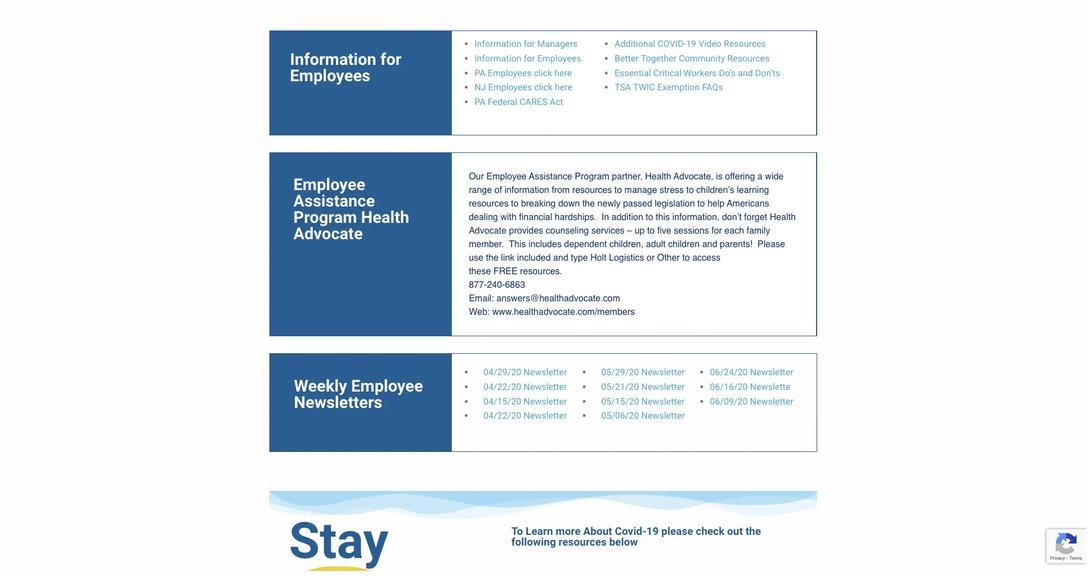 Task type: vqa. For each thing, say whether or not it's contained in the screenshot.
Advocate,
yes



Task type: describe. For each thing, give the bounding box(es) containing it.
or
[[647, 253, 655, 263]]

a
[[757, 172, 763, 182]]

05/15/20
[[601, 396, 639, 407]]

information for managers information for employees pa employees click here nj employees click here pa federal cares act
[[474, 39, 581, 107]]

federal
[[488, 96, 517, 107]]

additional
[[615, 39, 655, 49]]

2 horizontal spatial health
[[770, 213, 796, 223]]

the inside to learn more about covid-19 please check out the following resources below
[[746, 525, 761, 538]]

pa employees click here link
[[474, 68, 572, 78]]

employee inside employee assistance program health advocate
[[293, 175, 365, 194]]

06/09/20 newsletter link
[[710, 396, 793, 407]]

adult
[[646, 240, 666, 250]]

our employee assistance program partner, health advocate, is offering a wide range of information from resources to manage stress to children's learning resources to breaking down the newly passed legislation to help americans dealing with financial hardships.  in addition to this information, don't forget health advocate provides counseling services – up to five sessions for each family member.  this includes dependent children, adult children and parents!  please use the link included and type holt logistics or other to access these free resources. 877-240-6863 email: answers@healthadvocate.com web: www.healthadvocate.com/members
[[469, 172, 796, 318]]

and inside the additional covid-19 video resources better together community resources essential critical workers do's and don'ts tsa twic exemption faqs
[[738, 68, 753, 78]]

passed
[[623, 199, 652, 209]]

1 vertical spatial here
[[555, 82, 572, 93]]

includes
[[528, 240, 562, 250]]

financial
[[519, 213, 552, 223]]

1 horizontal spatial the
[[582, 199, 595, 209]]

information,
[[672, 213, 719, 223]]

services
[[591, 226, 625, 236]]

children
[[668, 240, 700, 250]]

05/06/20 newsletter link
[[601, 411, 685, 421]]

information for employees
[[290, 50, 401, 85]]

faqs
[[702, 82, 723, 93]]

information for employees link
[[474, 53, 581, 64]]

to down advocate,
[[686, 185, 694, 196]]

stress
[[660, 185, 684, 196]]

for inside information for employees
[[380, 50, 401, 69]]

provides
[[509, 226, 543, 236]]

1 vertical spatial resources
[[727, 53, 770, 64]]

2 pa from the top
[[474, 96, 485, 107]]

06/24/20 newsletter 06/16/20 newslette 06/09/20 newsletter
[[710, 367, 793, 407]]

logistics
[[609, 253, 644, 263]]

twic
[[633, 82, 655, 93]]

2 vertical spatial and
[[553, 253, 568, 263]]

05/21/20
[[601, 382, 639, 392]]

please
[[757, 240, 785, 250]]

05/21/20 newsletter link
[[601, 382, 685, 392]]

1 vertical spatial and
[[702, 240, 717, 250]]

up
[[635, 226, 645, 236]]

use
[[469, 253, 483, 263]]

2 click from the top
[[534, 82, 553, 93]]

–
[[627, 226, 632, 236]]

06/16/20 newslette link
[[710, 382, 790, 392]]

6863
[[505, 280, 525, 290]]

answers@healthadvocate.com
[[496, 294, 620, 304]]

don'ts
[[755, 68, 780, 78]]

1 pa from the top
[[474, 68, 485, 78]]

information
[[504, 185, 549, 196]]

five
[[657, 226, 671, 236]]

to up 'information,'
[[697, 199, 705, 209]]

better together community resources link
[[615, 53, 770, 64]]

included
[[517, 253, 551, 263]]

assistance inside our employee assistance program partner, health advocate, is offering a wide range of information from resources to manage stress to children's learning resources to breaking down the newly passed legislation to help americans dealing with financial hardships.  in addition to this information, don't forget health advocate provides counseling services – up to five sessions for each family member.  this includes dependent children, adult children and parents!  please use the link included and type holt logistics or other to access these free resources. 877-240-6863 email: answers@healthadvocate.com web: www.healthadvocate.com/members
[[529, 172, 572, 182]]

link
[[501, 253, 515, 263]]

to down children
[[682, 253, 690, 263]]

web:
[[469, 307, 490, 318]]

sessions
[[674, 226, 709, 236]]

1 04/22/20 from the top
[[483, 382, 521, 392]]

19 inside the additional covid-19 video resources better together community resources essential critical workers do's and don'ts tsa twic exemption faqs
[[686, 39, 696, 49]]

nj
[[474, 82, 486, 93]]

exemption
[[657, 82, 700, 93]]

program inside our employee assistance program partner, health advocate, is offering a wide range of information from resources to manage stress to children's learning resources to breaking down the newly passed legislation to help americans dealing with financial hardships.  in addition to this information, don't forget health advocate provides counseling services – up to five sessions for each family member.  this includes dependent children, adult children and parents!  please use the link included and type holt logistics or other to access these free resources. 877-240-6863 email: answers@healthadvocate.com web: www.healthadvocate.com/members
[[575, 172, 609, 182]]

advocate inside employee assistance program health advocate
[[293, 224, 363, 244]]

this
[[656, 213, 670, 223]]

please
[[661, 525, 693, 538]]

1 click from the top
[[534, 68, 552, 78]]

our
[[469, 172, 484, 182]]

counseling
[[546, 226, 589, 236]]

act
[[550, 96, 563, 107]]

assistance inside employee assistance program health advocate
[[293, 192, 375, 211]]

0 vertical spatial here
[[554, 68, 572, 78]]

tsa
[[615, 82, 631, 93]]

04/29/20
[[483, 367, 521, 378]]

877-
[[469, 280, 487, 290]]

1 04/22/20 newsletter link from the top
[[483, 382, 567, 392]]

together
[[641, 53, 677, 64]]

newsletters
[[294, 393, 382, 412]]

out
[[727, 525, 743, 538]]

community
[[679, 53, 725, 64]]

to
[[511, 525, 523, 538]]

pa federal cares act link
[[474, 96, 563, 107]]

weekly
[[294, 377, 347, 396]]

dealing
[[469, 213, 498, 223]]

resources inside to learn more about covid-19 please check out the following resources below
[[559, 536, 607, 549]]

help
[[707, 199, 724, 209]]

addition
[[611, 213, 643, 223]]

www.healthadvocate.com/members
[[492, 307, 635, 318]]

employee for weekly
[[351, 377, 423, 396]]

check
[[696, 525, 725, 538]]

stay
[[289, 512, 389, 571]]

cares
[[519, 96, 547, 107]]

critical
[[653, 68, 681, 78]]

children,
[[609, 240, 643, 250]]

family
[[747, 226, 770, 236]]

do's
[[719, 68, 736, 78]]

below
[[609, 536, 638, 549]]

these free resources.
[[469, 267, 562, 277]]

newly
[[597, 199, 621, 209]]



Task type: locate. For each thing, give the bounding box(es) containing it.
19 left please
[[646, 525, 659, 538]]

2 04/22/20 from the top
[[483, 411, 521, 421]]

better
[[615, 53, 639, 64]]

resources up do's
[[724, 39, 766, 49]]

workers
[[684, 68, 717, 78]]

0 horizontal spatial and
[[553, 253, 568, 263]]

employee for our
[[486, 172, 527, 182]]

dependent
[[564, 240, 607, 250]]

0 vertical spatial and
[[738, 68, 753, 78]]

0 vertical spatial 04/22/20
[[483, 382, 521, 392]]

manage
[[625, 185, 657, 196]]

employees inside information for employees
[[290, 66, 370, 85]]

email:
[[469, 294, 494, 304]]

in
[[601, 213, 609, 223]]

partner,
[[612, 172, 643, 182]]

05/29/20
[[601, 367, 639, 378]]

legislation
[[655, 199, 695, 209]]

health inside employee assistance program health advocate
[[361, 208, 409, 227]]

2 horizontal spatial and
[[738, 68, 753, 78]]

1 horizontal spatial health
[[645, 172, 671, 182]]

04/22/20 newsletter link down 04/15/20 newsletter link
[[483, 411, 567, 421]]

0 horizontal spatial program
[[293, 208, 357, 227]]

employee inside weekly employee newsletters
[[351, 377, 423, 396]]

breaking
[[521, 199, 556, 209]]

offering
[[725, 172, 755, 182]]

video
[[698, 39, 721, 49]]

don't
[[722, 213, 742, 223]]

0 vertical spatial resources
[[724, 39, 766, 49]]

05/06/20
[[601, 411, 639, 421]]

1 vertical spatial pa
[[474, 96, 485, 107]]

to down partner,
[[614, 185, 622, 196]]

assistance
[[529, 172, 572, 182], [293, 192, 375, 211]]

the
[[582, 199, 595, 209], [486, 253, 498, 263], [746, 525, 761, 538]]

1 horizontal spatial 19
[[686, 39, 696, 49]]

2 horizontal spatial the
[[746, 525, 761, 538]]

06/24/20
[[710, 367, 748, 378]]

information inside information for employees
[[290, 50, 376, 69]]

04/22/20 newsletter link
[[483, 382, 567, 392], [483, 411, 567, 421]]

0 vertical spatial resources
[[572, 185, 612, 196]]

employee assistance program health advocate
[[293, 175, 409, 244]]

each
[[724, 226, 744, 236]]

newsletter
[[524, 367, 567, 378], [641, 367, 685, 378], [750, 367, 793, 378], [524, 382, 567, 392], [641, 382, 685, 392], [524, 396, 567, 407], [641, 396, 685, 407], [750, 396, 793, 407], [524, 411, 567, 421], [641, 411, 685, 421]]

access
[[692, 253, 720, 263]]

to left this
[[646, 213, 653, 223]]

04/15/20
[[483, 396, 521, 407]]

1 horizontal spatial and
[[702, 240, 717, 250]]

0 horizontal spatial health
[[361, 208, 409, 227]]

19 up the better together community resources link
[[686, 39, 696, 49]]

1 horizontal spatial assistance
[[529, 172, 572, 182]]

resources
[[572, 185, 612, 196], [469, 199, 508, 209], [559, 536, 607, 549]]

this
[[509, 240, 526, 250]]

0 vertical spatial the
[[582, 199, 595, 209]]

click down information for employees link
[[534, 68, 552, 78]]

advocate inside our employee assistance program partner, health advocate, is offering a wide range of information from resources to manage stress to children's learning resources to breaking down the newly passed legislation to help americans dealing with financial hardships.  in addition to this information, don't forget health advocate provides counseling services – up to five sessions for each family member.  this includes dependent children, adult children and parents!  please use the link included and type holt logistics or other to access these free resources. 877-240-6863 email: answers@healthadvocate.com web: www.healthadvocate.com/members
[[469, 226, 507, 236]]

other
[[657, 253, 680, 263]]

to right up
[[647, 226, 655, 236]]

resources left below in the right bottom of the page
[[559, 536, 607, 549]]

the right down
[[582, 199, 595, 209]]

2 vertical spatial the
[[746, 525, 761, 538]]

for
[[524, 39, 535, 49], [380, 50, 401, 69], [524, 53, 535, 64], [711, 226, 722, 236]]

04/22/20 newsletter link up 04/15/20 newsletter link
[[483, 382, 567, 392]]

19 inside to learn more about covid-19 please check out the following resources below
[[646, 525, 659, 538]]

0 vertical spatial 19
[[686, 39, 696, 49]]

05/29/20 newsletter 05/21/20 newsletter 05/15/20 newsletter 05/06/20 newsletter
[[601, 367, 685, 421]]

learning
[[737, 185, 769, 196]]

04/22/20 down 04/15/20
[[483, 411, 521, 421]]

1 vertical spatial assistance
[[293, 192, 375, 211]]

click
[[534, 68, 552, 78], [534, 82, 553, 93]]

covid-
[[615, 525, 646, 538]]

and right do's
[[738, 68, 753, 78]]

04/29/20 newsletter 04/22/20 newsletter 04/15/20 newsletter 04/22/20 newsletter
[[483, 367, 567, 421]]

1 horizontal spatial advocate
[[469, 226, 507, 236]]

06/24/20 newsletter link
[[710, 367, 793, 378]]

1 vertical spatial 19
[[646, 525, 659, 538]]

employee inside our employee assistance program partner, health advocate, is offering a wide range of information from resources to manage stress to children's learning resources to breaking down the newly passed legislation to help americans dealing with financial hardships.  in addition to this information, don't forget health advocate provides counseling services – up to five sessions for each family member.  this includes dependent children, adult children and parents!  please use the link included and type holt logistics or other to access these free resources. 877-240-6863 email: answers@healthadvocate.com web: www.healthadvocate.com/members
[[486, 172, 527, 182]]

0 vertical spatial assistance
[[529, 172, 572, 182]]

04/22/20 up 04/15/20
[[483, 382, 521, 392]]

1 vertical spatial click
[[534, 82, 553, 93]]

and up access
[[702, 240, 717, 250]]

health
[[645, 172, 671, 182], [361, 208, 409, 227], [770, 213, 796, 223]]

19
[[686, 39, 696, 49], [646, 525, 659, 538]]

the left link
[[486, 253, 498, 263]]

0 horizontal spatial the
[[486, 253, 498, 263]]

04/29/20 newsletter link
[[483, 367, 567, 378]]

0 horizontal spatial 19
[[646, 525, 659, 538]]

here down "managers"
[[554, 68, 572, 78]]

tsa twic exemption faqs link
[[615, 82, 723, 93]]

managers
[[537, 39, 577, 49]]

resources up don'ts
[[727, 53, 770, 64]]

240-
[[487, 280, 505, 290]]

of
[[494, 185, 502, 196]]

1 vertical spatial program
[[293, 208, 357, 227]]

05/29/20 newsletter link
[[601, 367, 685, 378]]

information
[[474, 39, 521, 49], [290, 50, 376, 69], [474, 53, 521, 64]]

pa up nj
[[474, 68, 485, 78]]

1 vertical spatial 04/22/20
[[483, 411, 521, 421]]

weekly employee newsletters
[[294, 377, 423, 412]]

0 horizontal spatial advocate
[[293, 224, 363, 244]]

to up with
[[511, 199, 519, 209]]

04/22/20
[[483, 382, 521, 392], [483, 411, 521, 421]]

newslette
[[750, 382, 790, 392]]

range
[[469, 185, 492, 196]]

information for information for employees
[[290, 50, 376, 69]]

program
[[575, 172, 609, 182], [293, 208, 357, 227]]

information for managers link
[[474, 39, 577, 49]]

1 vertical spatial the
[[486, 253, 498, 263]]

learn
[[526, 525, 553, 538]]

click up cares
[[534, 82, 553, 93]]

and left type
[[553, 253, 568, 263]]

for inside our employee assistance program partner, health advocate, is offering a wide range of information from resources to manage stress to children's learning resources to breaking down the newly passed legislation to help americans dealing with financial hardships.  in addition to this information, don't forget health advocate provides counseling services – up to five sessions for each family member.  this includes dependent children, adult children and parents!  please use the link included and type holt logistics or other to access these free resources. 877-240-6863 email: answers@healthadvocate.com web: www.healthadvocate.com/members
[[711, 226, 722, 236]]

04/15/20 newsletter link
[[483, 396, 567, 407]]

0 horizontal spatial assistance
[[293, 192, 375, 211]]

0 vertical spatial pa
[[474, 68, 485, 78]]

additional covid-19 video resources link
[[615, 39, 766, 49]]

0 vertical spatial 04/22/20 newsletter link
[[483, 382, 567, 392]]

2 04/22/20 newsletter link from the top
[[483, 411, 567, 421]]

pa
[[474, 68, 485, 78], [474, 96, 485, 107]]

program inside employee assistance program health advocate
[[293, 208, 357, 227]]

information for information for managers information for employees pa employees click here nj employees click here pa federal cares act
[[474, 39, 521, 49]]

covid-
[[657, 39, 686, 49]]

pa down nj
[[474, 96, 485, 107]]

0 vertical spatial program
[[575, 172, 609, 182]]

2 vertical spatial resources
[[559, 536, 607, 549]]

0 vertical spatial click
[[534, 68, 552, 78]]

with
[[500, 213, 517, 223]]

1 horizontal spatial program
[[575, 172, 609, 182]]

05/15/20 newsletter link
[[601, 396, 685, 407]]

here up act
[[555, 82, 572, 93]]

the right out at the bottom of page
[[746, 525, 761, 538]]

following
[[511, 536, 556, 549]]

resources up newly
[[572, 185, 612, 196]]

from
[[552, 185, 570, 196]]

1 vertical spatial 04/22/20 newsletter link
[[483, 411, 567, 421]]

06/16/20
[[710, 382, 748, 392]]

1 vertical spatial resources
[[469, 199, 508, 209]]

children's
[[696, 185, 734, 196]]

additional covid-19 video resources better together community resources essential critical workers do's and don'ts tsa twic exemption faqs
[[615, 39, 780, 93]]

resources up dealing
[[469, 199, 508, 209]]

wide
[[765, 172, 784, 182]]

and
[[738, 68, 753, 78], [702, 240, 717, 250], [553, 253, 568, 263]]



